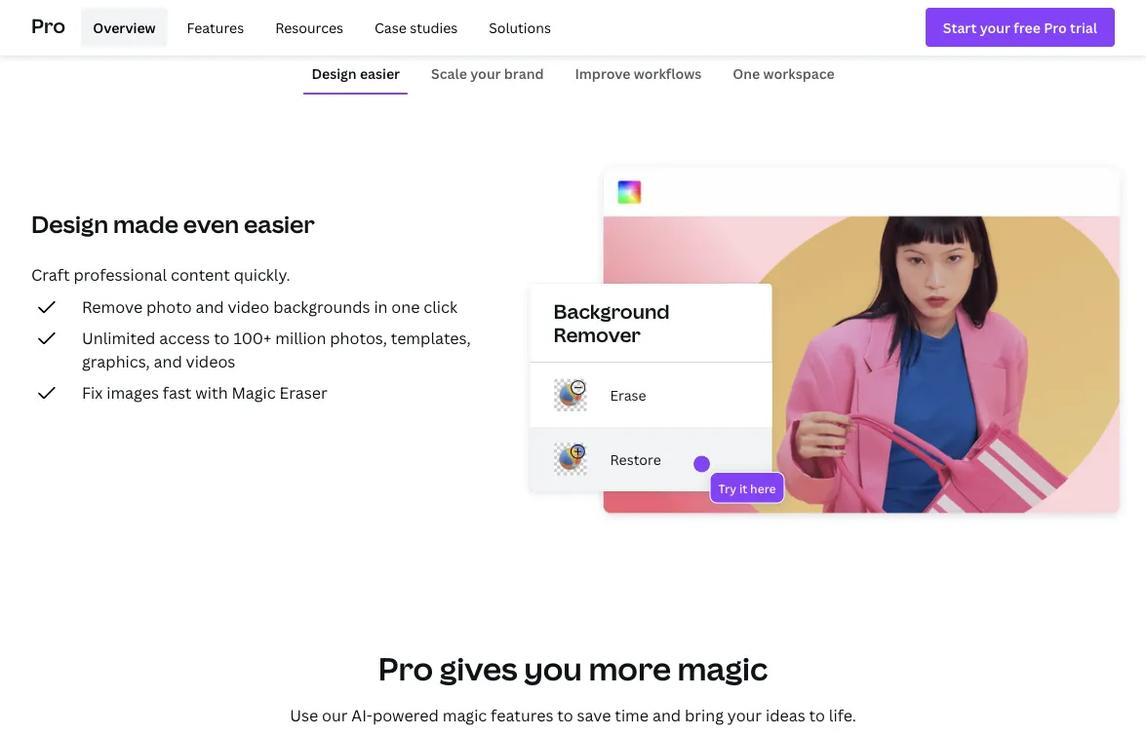 Task type: describe. For each thing, give the bounding box(es) containing it.
pro element
[[31, 0, 1115, 55]]

case studies link
[[363, 8, 470, 47]]

unlimited access to 100+ million photos, templates, graphics, and videos
[[82, 328, 471, 372]]

our
[[322, 706, 348, 727]]

here
[[751, 481, 776, 497]]

scale your brand
[[431, 64, 544, 83]]

craft professional content quickly.
[[31, 265, 290, 285]]

pro for pro
[[31, 12, 66, 38]]

million
[[275, 328, 326, 349]]

features link
[[175, 8, 256, 47]]

in
[[374, 297, 388, 318]]

erase
[[610, 386, 647, 405]]

photos,
[[330, 328, 387, 349]]

restore
[[610, 450, 661, 469]]

improve
[[575, 64, 631, 83]]

one workspace button
[[725, 55, 843, 93]]

save
[[577, 706, 611, 727]]

design for design made even easier
[[31, 208, 108, 240]]

pro?
[[716, 6, 786, 48]]

2 vertical spatial and
[[653, 706, 681, 727]]

background remover
[[554, 298, 670, 348]]

menu bar inside pro element
[[73, 8, 563, 47]]

fast
[[163, 383, 192, 404]]

unlimited
[[82, 328, 156, 349]]

templates,
[[391, 328, 471, 349]]

one
[[392, 297, 420, 318]]

fix
[[82, 383, 103, 404]]

workspace
[[764, 64, 835, 83]]

craft
[[31, 265, 70, 285]]

video
[[228, 297, 270, 318]]

your inside button
[[470, 64, 501, 83]]

overview
[[93, 18, 156, 36]]

time
[[615, 706, 649, 727]]

to left 'life.'
[[809, 706, 825, 727]]

quickly.
[[234, 265, 290, 285]]

gives
[[440, 648, 518, 691]]

why
[[360, 6, 429, 48]]

canva
[[612, 6, 709, 48]]

1 vertical spatial easier
[[244, 208, 315, 240]]

brand
[[504, 64, 544, 83]]

1 horizontal spatial and
[[196, 297, 224, 318]]

eraser
[[280, 383, 328, 404]]

pro for pro gives you more magic
[[378, 648, 433, 691]]

click
[[424, 297, 458, 318]]

why upgrade to canva pro?
[[360, 6, 786, 48]]

life.
[[829, 706, 857, 727]]

with
[[195, 383, 228, 404]]

improve workflows
[[575, 64, 702, 83]]

magic
[[232, 383, 276, 404]]



Task type: locate. For each thing, give the bounding box(es) containing it.
Restore button
[[530, 428, 772, 492]]

1 vertical spatial pro
[[378, 648, 433, 691]]

0 horizontal spatial your
[[470, 64, 501, 83]]

0 vertical spatial and
[[196, 297, 224, 318]]

overview link
[[81, 8, 167, 47]]

upgrade
[[436, 6, 565, 48]]

pro gives you more magic
[[378, 648, 768, 691]]

Erase button
[[530, 363, 772, 428]]

magic
[[678, 648, 768, 691], [443, 706, 487, 727]]

1 horizontal spatial design
[[312, 64, 357, 83]]

to up videos
[[214, 328, 230, 349]]

professional
[[74, 265, 167, 285]]

0 vertical spatial easier
[[360, 64, 400, 83]]

design up craft
[[31, 208, 108, 240]]

1 horizontal spatial easier
[[360, 64, 400, 83]]

0 vertical spatial your
[[470, 64, 501, 83]]

images
[[107, 383, 159, 404]]

1 vertical spatial magic
[[443, 706, 487, 727]]

case
[[375, 18, 407, 36]]

ai-
[[352, 706, 373, 727]]

features
[[187, 18, 244, 36]]

made
[[113, 208, 179, 240]]

case studies
[[375, 18, 458, 36]]

solutions
[[489, 18, 551, 36]]

to inside unlimited access to 100+ million photos, templates, graphics, and videos
[[214, 328, 230, 349]]

easier down case
[[360, 64, 400, 83]]

0 horizontal spatial design
[[31, 208, 108, 240]]

to
[[572, 6, 606, 48], [214, 328, 230, 349], [557, 706, 573, 727], [809, 706, 825, 727]]

solutions link
[[477, 8, 563, 47]]

your
[[470, 64, 501, 83], [728, 706, 762, 727]]

0 horizontal spatial magic
[[443, 706, 487, 727]]

your right the bring
[[728, 706, 762, 727]]

try
[[719, 481, 737, 497]]

design made even easier
[[31, 208, 315, 240]]

remover
[[554, 321, 641, 348]]

design
[[312, 64, 357, 83], [31, 208, 108, 240]]

and down content
[[196, 297, 224, 318]]

one workspace
[[733, 64, 835, 83]]

1 horizontal spatial magic
[[678, 648, 768, 691]]

design easier
[[312, 64, 400, 83]]

easier up quickly.
[[244, 208, 315, 240]]

ideas
[[766, 706, 806, 727]]

photo
[[146, 297, 192, 318]]

background
[[554, 298, 670, 325]]

to up improve
[[572, 6, 606, 48]]

it
[[740, 481, 748, 497]]

2 horizontal spatial and
[[653, 706, 681, 727]]

resources
[[275, 18, 344, 36]]

remove
[[82, 297, 143, 318]]

0 vertical spatial design
[[312, 64, 357, 83]]

pro left overview
[[31, 12, 66, 38]]

0 horizontal spatial and
[[154, 351, 182, 372]]

magic for more
[[678, 648, 768, 691]]

studies
[[410, 18, 458, 36]]

1 vertical spatial design
[[31, 208, 108, 240]]

and down access
[[154, 351, 182, 372]]

one
[[733, 64, 760, 83]]

0 vertical spatial pro
[[31, 12, 66, 38]]

bring
[[685, 706, 724, 727]]

features
[[491, 706, 554, 727]]

you
[[524, 648, 582, 691]]

access
[[159, 328, 210, 349]]

magic up the bring
[[678, 648, 768, 691]]

0 horizontal spatial pro
[[31, 12, 66, 38]]

easier inside button
[[360, 64, 400, 83]]

use
[[290, 706, 318, 727]]

pro
[[31, 12, 66, 38], [378, 648, 433, 691]]

remove photo and video backgrounds in one click
[[82, 297, 458, 318]]

and
[[196, 297, 224, 318], [154, 351, 182, 372], [653, 706, 681, 727]]

resources link
[[264, 8, 355, 47]]

0 horizontal spatial easier
[[244, 208, 315, 240]]

your right "scale" in the top left of the page
[[470, 64, 501, 83]]

and right time
[[653, 706, 681, 727]]

0 vertical spatial magic
[[678, 648, 768, 691]]

workflows
[[634, 64, 702, 83]]

100+
[[234, 328, 272, 349]]

design down resources link
[[312, 64, 357, 83]]

1 horizontal spatial pro
[[378, 648, 433, 691]]

fix images fast with magic eraser
[[82, 383, 328, 404]]

even
[[183, 208, 239, 240]]

magic down gives
[[443, 706, 487, 727]]

design for design easier
[[312, 64, 357, 83]]

and inside unlimited access to 100+ million photos, templates, graphics, and videos
[[154, 351, 182, 372]]

magic for powered
[[443, 706, 487, 727]]

menu bar containing overview
[[73, 8, 563, 47]]

try it here
[[719, 481, 776, 497]]

menu bar
[[73, 8, 563, 47]]

1 vertical spatial your
[[728, 706, 762, 727]]

scale
[[431, 64, 467, 83]]

pro up powered
[[378, 648, 433, 691]]

use our ai-powered magic features to save time and bring your ideas to life.
[[290, 706, 857, 727]]

more
[[589, 648, 671, 691]]

backgrounds
[[273, 297, 370, 318]]

design inside button
[[312, 64, 357, 83]]

powered
[[373, 706, 439, 727]]

improve workflows button
[[567, 55, 710, 93]]

easier
[[360, 64, 400, 83], [244, 208, 315, 240]]

to left save
[[557, 706, 573, 727]]

scale your brand button
[[424, 55, 552, 93]]

1 horizontal spatial your
[[728, 706, 762, 727]]

content
[[171, 265, 230, 285]]

1 vertical spatial and
[[154, 351, 182, 372]]

graphics,
[[82, 351, 150, 372]]

videos
[[186, 351, 235, 372]]

design easier button
[[304, 55, 408, 93]]



Task type: vqa. For each thing, say whether or not it's contained in the screenshot.
the topmost easier
yes



